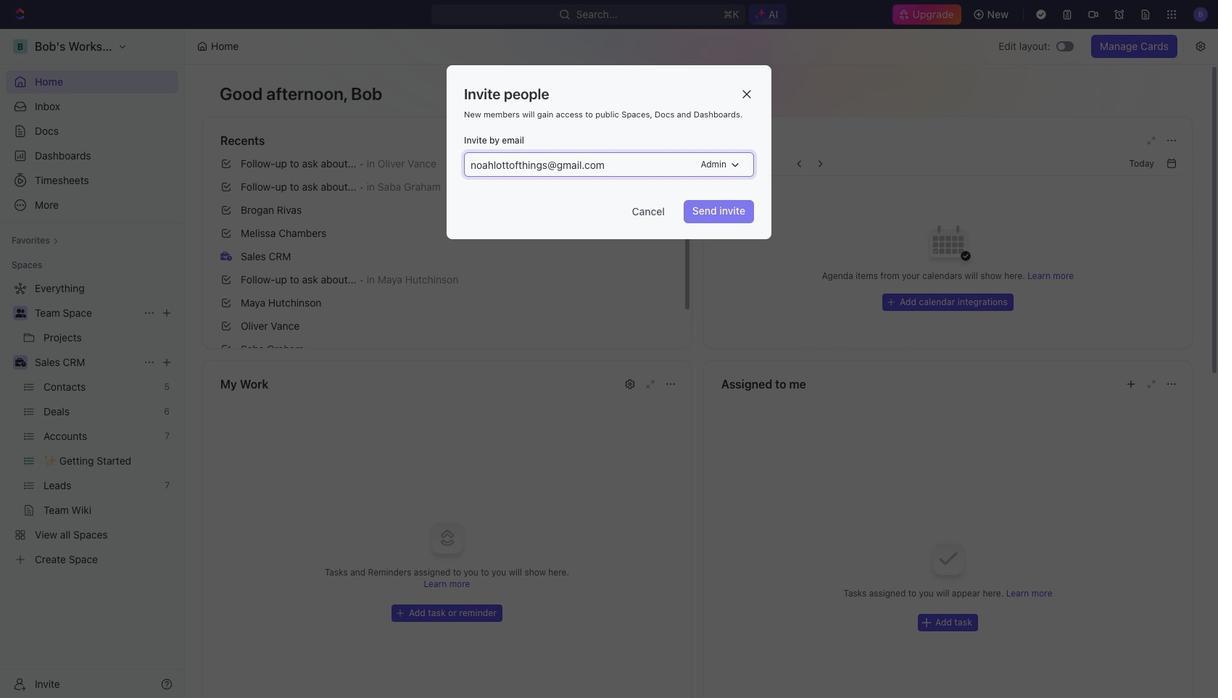 Task type: vqa. For each thing, say whether or not it's contained in the screenshot.
tree on the left of the page
yes



Task type: describe. For each thing, give the bounding box(es) containing it.
business time image
[[220, 251, 232, 261]]

sidebar navigation
[[0, 29, 185, 698]]

business time image
[[15, 358, 26, 367]]

Email, comma or space separated text field
[[466, 153, 696, 176]]



Task type: locate. For each thing, give the bounding box(es) containing it.
tree inside the sidebar navigation
[[6, 277, 178, 571]]

tree
[[6, 277, 178, 571]]

user group image
[[15, 309, 26, 318]]



